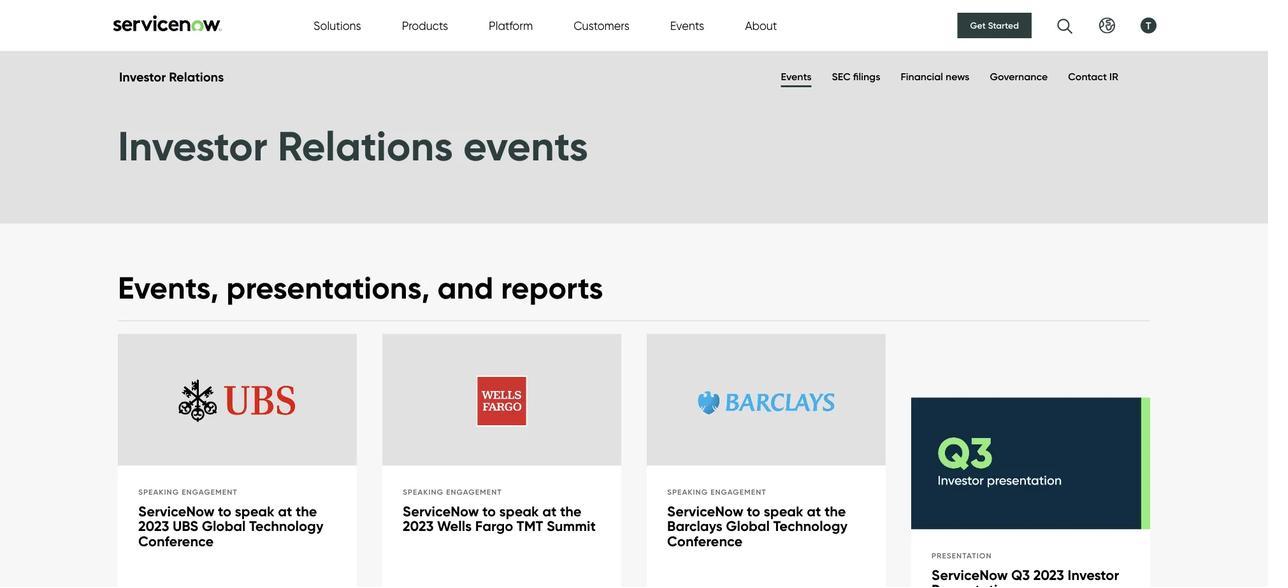 Task type: locate. For each thing, give the bounding box(es) containing it.
financial news link
[[901, 68, 969, 85]]

1 vertical spatial events
[[781, 70, 812, 83]]

reports
[[501, 269, 603, 307]]

at for tmt
[[542, 503, 557, 520]]

get
[[970, 20, 986, 31]]

0 horizontal spatial 2023
[[138, 518, 169, 535]]

servicenow to speak at the 2023 wells fargo tmt summit
[[403, 503, 596, 535]]

1 horizontal spatial 2023
[[403, 518, 434, 535]]

wells
[[437, 518, 472, 535]]

2 vertical spatial investor
[[1068, 566, 1119, 584]]

0 horizontal spatial global
[[202, 518, 246, 535]]

to inside servicenow to speak at the 2023 wells fargo tmt summit
[[482, 503, 496, 520]]

platform
[[489, 18, 533, 32]]

speak inside servicenow to speak at the 2023 wells fargo tmt summit
[[499, 503, 539, 520]]

get started link
[[957, 13, 1032, 38]]

investor inside 'servicenow q3 2023 investor presentation'
[[1068, 566, 1119, 584]]

3 to from the left
[[482, 503, 496, 520]]

1 horizontal spatial conference
[[667, 533, 743, 550]]

financial
[[901, 70, 943, 83]]

1 conference from the left
[[138, 533, 214, 550]]

servicenow inside servicenow to speak at the 2023 wells fargo tmt summit
[[403, 503, 479, 520]]

2023 left ubs
[[138, 518, 169, 535]]

speak inside servicenow to speak at the 2023 ubs global technology conference
[[235, 503, 274, 520]]

1 horizontal spatial relations
[[278, 121, 453, 171]]

1 horizontal spatial to
[[482, 503, 496, 520]]

governance
[[990, 70, 1048, 83]]

to for conference
[[747, 503, 760, 520]]

servicenow to speak at the 2023 wells fargo tmt summit image
[[382, 334, 621, 469]]

1 the from the left
[[296, 503, 317, 520]]

to for fargo
[[482, 503, 496, 520]]

relations
[[169, 69, 224, 85], [278, 121, 453, 171]]

2023 left the wells
[[403, 518, 434, 535]]

1 speak from the left
[[235, 503, 274, 520]]

0 horizontal spatial technology
[[249, 518, 323, 535]]

servicenow inside servicenow to speak at the 2023 ubs global technology conference
[[138, 503, 214, 520]]

1 horizontal spatial the
[[560, 503, 582, 520]]

conference inside servicenow to speak at the 2023 ubs global technology conference
[[138, 533, 214, 550]]

the inside servicenow to speak at the 2023 ubs global technology conference
[[296, 503, 317, 520]]

the
[[296, 503, 317, 520], [824, 503, 846, 520], [560, 503, 582, 520]]

2 horizontal spatial the
[[824, 503, 846, 520]]

conference
[[138, 533, 214, 550], [667, 533, 743, 550]]

the inside servicenow to speak at the barclays global technology conference
[[824, 503, 846, 520]]

at
[[278, 503, 292, 520], [542, 503, 557, 520]]

0 vertical spatial investor
[[119, 69, 166, 85]]

1 horizontal spatial speak
[[499, 503, 539, 520]]

servicenow inside 'servicenow q3 2023 investor presentation'
[[932, 566, 1008, 584]]

investor relations events
[[118, 121, 588, 171]]

0 horizontal spatial speak
[[235, 503, 274, 520]]

servicenow to speak at the 2023 ubs global technology conference image
[[118, 334, 357, 469]]

servicenow to speak at the barclays global technology conference
[[667, 503, 847, 550]]

2 technology from the left
[[773, 518, 847, 535]]

1 vertical spatial investor
[[118, 121, 267, 171]]

servicenow inside servicenow to speak at the barclays global technology conference
[[667, 503, 743, 520]]

sec filings link
[[832, 68, 880, 85]]

technology inside servicenow to speak at the barclays global technology conference
[[773, 518, 847, 535]]

1 vertical spatial relations
[[278, 121, 453, 171]]

to left speak at
[[747, 503, 760, 520]]

2 horizontal spatial to
[[747, 503, 760, 520]]

1 at from the left
[[278, 503, 292, 520]]

to
[[218, 503, 231, 520], [747, 503, 760, 520], [482, 503, 496, 520]]

0 horizontal spatial relations
[[169, 69, 224, 85]]

0 vertical spatial relations
[[169, 69, 224, 85]]

presentation
[[932, 581, 1014, 587]]

investor relations
[[119, 69, 224, 85]]

0 horizontal spatial the
[[296, 503, 317, 520]]

to inside servicenow to speak at the barclays global technology conference
[[747, 503, 760, 520]]

1 horizontal spatial events
[[781, 70, 812, 83]]

fargo
[[475, 518, 513, 535]]

1 horizontal spatial global
[[726, 518, 770, 535]]

2 at from the left
[[542, 503, 557, 520]]

to inside servicenow to speak at the 2023 ubs global technology conference
[[218, 503, 231, 520]]

0 horizontal spatial to
[[218, 503, 231, 520]]

2023 right q3
[[1033, 566, 1064, 584]]

contact
[[1068, 70, 1107, 83]]

solutions
[[314, 18, 361, 32]]

about
[[745, 18, 777, 32]]

events link
[[781, 68, 812, 87]]

0 vertical spatial events
[[670, 18, 704, 32]]

to right the wells
[[482, 503, 496, 520]]

news
[[946, 70, 969, 83]]

at inside servicenow to speak at the 2023 wells fargo tmt summit
[[542, 503, 557, 520]]

2 conference from the left
[[667, 533, 743, 550]]

1 to from the left
[[218, 503, 231, 520]]

0 horizontal spatial at
[[278, 503, 292, 520]]

speak
[[235, 503, 274, 520], [499, 503, 539, 520]]

events for events link in the top of the page
[[781, 70, 812, 83]]

global right ubs
[[202, 518, 246, 535]]

investor
[[119, 69, 166, 85], [118, 121, 267, 171], [1068, 566, 1119, 584]]

customers button
[[574, 17, 629, 34]]

events
[[463, 121, 588, 171]]

2 global from the left
[[726, 518, 770, 535]]

2 speak from the left
[[499, 503, 539, 520]]

filings
[[853, 70, 880, 83]]

ubs
[[173, 518, 198, 535]]

technology
[[249, 518, 323, 535], [773, 518, 847, 535]]

1 technology from the left
[[249, 518, 323, 535]]

0 horizontal spatial events
[[670, 18, 704, 32]]

2023 inside servicenow to speak at the 2023 ubs global technology conference
[[138, 518, 169, 535]]

1 horizontal spatial at
[[542, 503, 557, 520]]

2 the from the left
[[824, 503, 846, 520]]

events
[[670, 18, 704, 32], [781, 70, 812, 83]]

0 horizontal spatial conference
[[138, 533, 214, 550]]

servicenow
[[138, 503, 214, 520], [667, 503, 743, 520], [403, 503, 479, 520], [932, 566, 1008, 584]]

2023
[[138, 518, 169, 535], [403, 518, 434, 535], [1033, 566, 1064, 584]]

global
[[202, 518, 246, 535], [726, 518, 770, 535]]

2 horizontal spatial 2023
[[1033, 566, 1064, 584]]

1 global from the left
[[202, 518, 246, 535]]

at inside servicenow to speak at the 2023 ubs global technology conference
[[278, 503, 292, 520]]

the inside servicenow to speak at the 2023 wells fargo tmt summit
[[560, 503, 582, 520]]

about button
[[745, 17, 777, 34]]

servicenow for fargo
[[403, 503, 479, 520]]

2023 for ubs
[[138, 518, 169, 535]]

1 horizontal spatial technology
[[773, 518, 847, 535]]

global inside servicenow to speak at the barclays global technology conference
[[726, 518, 770, 535]]

contact ir link
[[1068, 68, 1118, 85]]

3 the from the left
[[560, 503, 582, 520]]

servicenow for conference
[[667, 503, 743, 520]]

servicenow q3 2023 investor presentation image
[[911, 398, 1150, 532]]

2 to from the left
[[747, 503, 760, 520]]

2023 inside servicenow to speak at the 2023 wells fargo tmt summit
[[403, 518, 434, 535]]

speak for tmt
[[499, 503, 539, 520]]

global right barclays
[[726, 518, 770, 535]]

to right ubs
[[218, 503, 231, 520]]

global inside servicenow to speak at the 2023 ubs global technology conference
[[202, 518, 246, 535]]



Task type: describe. For each thing, give the bounding box(es) containing it.
contact ir
[[1068, 70, 1118, 83]]

events, presentations, and reports
[[118, 269, 603, 307]]

solutions button
[[314, 17, 361, 34]]

summit
[[547, 518, 596, 535]]

events,
[[118, 269, 219, 307]]

tmt
[[517, 518, 543, 535]]

platform button
[[489, 17, 533, 34]]

investor for investor relations events
[[118, 121, 267, 171]]

presentations,
[[226, 269, 430, 307]]

governance link
[[990, 68, 1048, 85]]

get started
[[970, 20, 1019, 31]]

servicenow image
[[112, 15, 223, 32]]

products button
[[402, 17, 448, 34]]

the for servicenow to speak at the 2023 ubs global technology conference
[[296, 503, 317, 520]]

financial news
[[901, 70, 969, 83]]

at for technology
[[278, 503, 292, 520]]

investor for investor relations
[[119, 69, 166, 85]]

2023 inside 'servicenow q3 2023 investor presentation'
[[1033, 566, 1064, 584]]

servicenow to speak at the 2023 ubs global technology conference
[[138, 503, 323, 550]]

technology inside servicenow to speak at the 2023 ubs global technology conference
[[249, 518, 323, 535]]

events button
[[670, 17, 704, 34]]

events for 'events' "dropdown button"
[[670, 18, 704, 32]]

servicenow q3 2023 investor presentation
[[932, 566, 1119, 587]]

customers
[[574, 18, 629, 32]]

sec
[[832, 70, 851, 83]]

started
[[988, 20, 1019, 31]]

investor relations link
[[119, 69, 224, 85]]

barclays
[[667, 518, 722, 535]]

conference inside servicenow to speak at the barclays global technology conference
[[667, 533, 743, 550]]

the for servicenow to speak at the 2023 wells fargo tmt summit
[[560, 503, 582, 520]]

sec filings
[[832, 70, 880, 83]]

products
[[402, 18, 448, 32]]

servicenow for global
[[138, 503, 214, 520]]

relations for investor relations events
[[278, 121, 453, 171]]

ir
[[1109, 70, 1118, 83]]

speak for technology
[[235, 503, 274, 520]]

relations for investor relations
[[169, 69, 224, 85]]

servicenow to speak at the barclays global technology conference image
[[647, 334, 886, 469]]

and
[[437, 269, 493, 307]]

speak at
[[764, 503, 821, 520]]

to for global
[[218, 503, 231, 520]]

2023 for wells
[[403, 518, 434, 535]]

q3
[[1011, 566, 1030, 584]]



Task type: vqa. For each thing, say whether or not it's contained in the screenshot.
Search image
no



